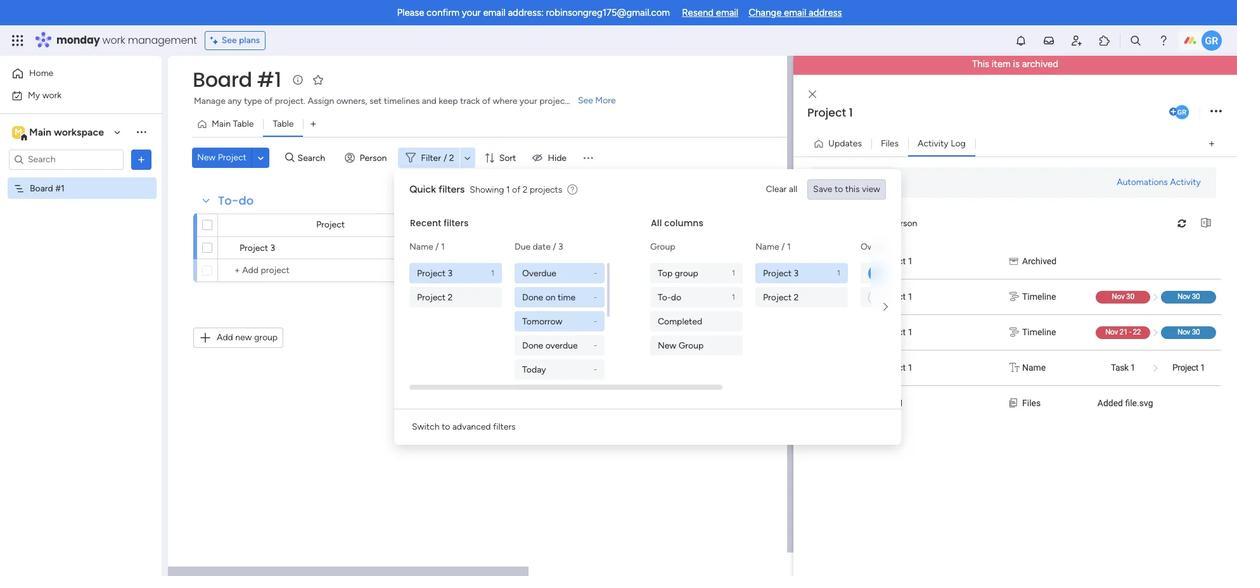 Task type: vqa. For each thing, say whether or not it's contained in the screenshot.
Export corresponding to Export your whole account in a zip file (.zip)
no



Task type: describe. For each thing, give the bounding box(es) containing it.
group inside button
[[254, 332, 278, 343]]

Project 1 field
[[805, 104, 1167, 121]]

more
[[596, 95, 616, 106]]

due date / 3
[[515, 242, 563, 252]]

refresh image
[[1172, 218, 1193, 228]]

quick
[[410, 183, 436, 195]]

new
[[235, 332, 252, 343]]

set
[[370, 96, 382, 107]]

change email address
[[749, 7, 842, 18]]

2 inside quick filters showing 1 of 2 projects
[[523, 184, 528, 195]]

files button
[[872, 134, 909, 154]]

timelines
[[384, 96, 420, 107]]

is
[[1014, 58, 1020, 70]]

name / 1 for 1st name / 1 group from the right
[[756, 242, 791, 252]]

greg robinson image inside owner group
[[869, 265, 884, 281]]

on
[[546, 292, 556, 303]]

see more link
[[577, 94, 617, 107]]

0 vertical spatial your
[[462, 7, 481, 18]]

this item is archived
[[973, 58, 1059, 70]]

new group
[[658, 340, 704, 351]]

please
[[397, 7, 424, 18]]

owner group
[[861, 263, 956, 308]]

manage any type of project. assign owners, set timelines and keep track of where your project stands.
[[194, 96, 599, 107]]

1 vertical spatial person button
[[870, 213, 925, 233]]

manage
[[194, 96, 226, 107]]

address
[[809, 7, 842, 18]]

home
[[29, 68, 53, 79]]

to for save
[[835, 184, 843, 195]]

hide button
[[528, 148, 574, 168]]

save
[[813, 184, 833, 195]]

automations activity button
[[1112, 172, 1207, 193]]

done overdue
[[522, 340, 578, 351]]

1 horizontal spatial person
[[891, 218, 918, 229]]

1 horizontal spatial task
[[1111, 363, 1129, 373]]

1 horizontal spatial files
[[1023, 398, 1041, 408]]

nov 30 for nov 21 - 22
[[1178, 328, 1200, 337]]

due for due date
[[617, 220, 633, 230]]

column information image
[[662, 220, 672, 230]]

nov 30 for nov 30
[[1178, 292, 1200, 301]]

filters for quick
[[439, 183, 465, 195]]

- for done on time
[[594, 293, 597, 302]]

confirm
[[427, 7, 460, 18]]

columns
[[665, 217, 704, 230]]

time
[[558, 292, 576, 303]]

see more
[[578, 95, 616, 106]]

show board description image
[[290, 74, 305, 86]]

1 horizontal spatial of
[[482, 96, 491, 107]]

inbox image
[[1043, 34, 1056, 47]]

/ right "filter"
[[444, 152, 447, 163]]

clear all button
[[761, 179, 803, 200]]

recent
[[410, 217, 442, 230]]

top
[[658, 268, 673, 279]]

v2 file column image
[[1010, 397, 1017, 410]]

to for switch
[[442, 422, 450, 432]]

due for due date / 3
[[515, 242, 531, 252]]

0 horizontal spatial of
[[264, 96, 273, 107]]

completed
[[658, 316, 703, 327]]

projects
[[530, 184, 563, 195]]

project 2 for first name / 1 group from left
[[417, 292, 453, 303]]

search everything image
[[1130, 34, 1143, 47]]

any
[[228, 96, 242, 107]]

stands.
[[571, 96, 599, 107]]

main table
[[212, 119, 254, 129]]

view
[[862, 184, 881, 195]]

date for due date
[[635, 220, 653, 230]]

1 horizontal spatial add view image
[[1210, 139, 1215, 149]]

Board #1 field
[[190, 65, 284, 94]]

switch to advanced filters button
[[407, 417, 521, 437]]

assign
[[308, 96, 334, 107]]

automations
[[1117, 177, 1168, 188]]

done for done overdue
[[522, 340, 543, 351]]

30 for nov 21 - 22
[[1192, 328, 1200, 337]]

1 horizontal spatial #1
[[257, 65, 281, 94]]

date for due date / 3
[[533, 242, 551, 252]]

owner inside owner field
[[461, 220, 488, 230]]

to- inside group group
[[658, 292, 671, 303]]

resend email
[[682, 7, 739, 18]]

board #1 inside list box
[[30, 183, 65, 194]]

all
[[789, 184, 798, 195]]

see plans
[[222, 35, 260, 46]]

0 horizontal spatial options image
[[135, 153, 148, 166]]

track
[[460, 96, 480, 107]]

menu image
[[582, 152, 595, 164]]

new for new group
[[658, 340, 677, 351]]

switch to advanced filters
[[412, 422, 516, 432]]

invite members image
[[1071, 34, 1084, 47]]

group group
[[651, 263, 746, 356]]

stuck
[[537, 243, 560, 254]]

board inside list box
[[30, 183, 53, 194]]

- for overdue
[[594, 269, 597, 278]]

8m
[[830, 398, 843, 408]]

#1 inside list box
[[55, 183, 65, 194]]

clear all
[[766, 184, 798, 195]]

keep
[[439, 96, 458, 107]]

dialog containing recent filters
[[394, 169, 1135, 500]]

help image
[[1158, 34, 1170, 47]]

new project
[[197, 152, 247, 163]]

0 vertical spatial options image
[[1211, 103, 1222, 120]]

file.svg
[[1126, 398, 1154, 408]]

/ up 'overdue'
[[553, 242, 556, 252]]

project.
[[275, 96, 306, 107]]

name for 1st name / 1 group from the right
[[756, 242, 780, 252]]

notifications image
[[1015, 34, 1028, 47]]

1 vertical spatial task 1
[[878, 398, 904, 408]]

table button
[[263, 114, 303, 134]]

to- inside field
[[218, 193, 239, 209]]

add new group
[[217, 332, 278, 343]]

advanced
[[453, 422, 491, 432]]

v2 search image
[[285, 151, 295, 165]]

due date
[[617, 220, 653, 230]]

1 table from the left
[[233, 119, 254, 129]]

add
[[217, 332, 233, 343]]

2 name / 1 group from the left
[[756, 263, 851, 308]]

filter
[[421, 152, 441, 163]]

address:
[[508, 7, 544, 18]]

home button
[[8, 63, 136, 84]]

email for change email address
[[784, 7, 807, 18]]

filters inside button
[[493, 422, 516, 432]]

- for today
[[594, 365, 597, 374]]

30 for nov 30
[[1192, 292, 1200, 301]]

Owner field
[[458, 218, 491, 232]]

please confirm your email address: robinsongreg175@gmail.com
[[397, 7, 670, 18]]

/ down recent filters
[[436, 242, 439, 252]]

project 3 for first name / 1 group from left
[[417, 268, 453, 279]]

1 horizontal spatial board #1
[[193, 65, 281, 94]]

robinsongreg175@gmail.com
[[546, 7, 670, 18]]

save to this view button
[[808, 179, 886, 200]]

resend
[[682, 7, 714, 18]]

today
[[522, 364, 546, 375]]

work for monday
[[102, 33, 125, 48]]

board #1 list box
[[0, 175, 162, 370]]

save to this view
[[813, 184, 881, 195]]

Search in workspace field
[[27, 152, 106, 167]]

done for done on time
[[522, 292, 543, 303]]

sort
[[499, 152, 516, 163]]

activity log
[[918, 138, 966, 149]]

project inside field
[[808, 104, 846, 120]]

archived
[[1023, 58, 1059, 70]]

resend email link
[[682, 7, 739, 18]]

due date / 3 group
[[515, 263, 607, 500]]

item
[[992, 58, 1011, 70]]

activity inside "button"
[[1171, 177, 1201, 188]]

activities
[[850, 177, 886, 188]]

recent filters
[[410, 217, 469, 230]]

0 vertical spatial board
[[193, 65, 252, 94]]

of inside quick filters showing 1 of 2 projects
[[512, 184, 521, 195]]

monday work management
[[56, 33, 197, 48]]

greg robinson image
[[1202, 30, 1222, 51]]

this
[[846, 184, 860, 195]]



Task type: locate. For each thing, give the bounding box(es) containing it.
0 horizontal spatial table
[[233, 119, 254, 129]]

type
[[244, 96, 262, 107]]

date
[[635, 220, 653, 230], [533, 242, 551, 252]]

do down top group
[[671, 292, 682, 303]]

1 horizontal spatial group
[[679, 340, 704, 351]]

3 email from the left
[[784, 7, 807, 18]]

1 horizontal spatial do
[[671, 292, 682, 303]]

1 vertical spatial to
[[442, 422, 450, 432]]

owners,
[[336, 96, 367, 107]]

email right resend
[[716, 7, 739, 18]]

email left address:
[[483, 7, 506, 18]]

2 horizontal spatial of
[[512, 184, 521, 195]]

timeline right dapulse timeline column icon
[[1023, 327, 1057, 337]]

updates button
[[809, 134, 872, 154]]

1 vertical spatial files
[[1023, 398, 1041, 408]]

2 done from the top
[[522, 340, 543, 351]]

0 horizontal spatial #1
[[55, 183, 65, 194]]

date inside field
[[635, 220, 653, 230]]

option
[[0, 177, 162, 179]]

group
[[675, 268, 699, 279], [254, 332, 278, 343]]

2 horizontal spatial project 3
[[763, 268, 799, 279]]

main workspace
[[29, 126, 104, 138]]

add to favorites image
[[312, 73, 324, 86]]

owner down quick filters showing 1 of 2 projects
[[461, 220, 488, 230]]

2 timeline from the top
[[1023, 327, 1057, 337]]

1 horizontal spatial due
[[617, 220, 633, 230]]

1 horizontal spatial project 3
[[417, 268, 453, 279]]

your right where
[[520, 96, 537, 107]]

person up owner group
[[891, 218, 918, 229]]

close image
[[809, 90, 817, 100]]

1 horizontal spatial to-
[[658, 292, 671, 303]]

done on time
[[522, 292, 576, 303]]

board #1 down search in workspace field at left
[[30, 183, 65, 194]]

0 horizontal spatial owner
[[461, 220, 488, 230]]

0 vertical spatial activity
[[918, 138, 949, 149]]

group down 'completed'
[[679, 340, 704, 351]]

do down new project button
[[239, 193, 254, 209]]

to-do down top
[[658, 292, 682, 303]]

1 horizontal spatial table
[[273, 119, 294, 129]]

1 vertical spatial filters
[[444, 217, 469, 230]]

new down main table button on the top left of the page
[[197, 152, 216, 163]]

filters right advanced
[[493, 422, 516, 432]]

nov 21 - 22
[[1106, 328, 1141, 337]]

0 horizontal spatial group
[[254, 332, 278, 343]]

see for see plans
[[222, 35, 237, 46]]

activity up refresh icon
[[1171, 177, 1201, 188]]

options image
[[1211, 103, 1222, 120], [135, 153, 148, 166]]

name / 1
[[410, 242, 445, 252], [756, 242, 791, 252]]

timeline element
[[703, 218, 744, 233]]

1 horizontal spatial email
[[716, 7, 739, 18]]

to- down new project button
[[218, 193, 239, 209]]

1 horizontal spatial project 2
[[763, 292, 799, 303]]

filter / 2
[[421, 152, 454, 163]]

1 horizontal spatial options image
[[1211, 103, 1222, 120]]

angle down image
[[258, 153, 264, 163]]

to left this
[[835, 184, 843, 195]]

1 vertical spatial task
[[878, 398, 897, 408]]

do
[[239, 193, 254, 209], [671, 292, 682, 303]]

0 vertical spatial 2m
[[830, 256, 843, 266]]

work
[[102, 33, 125, 48], [42, 90, 62, 100]]

2m for timeline
[[830, 292, 843, 302]]

1 vertical spatial date
[[533, 242, 551, 252]]

activity left the log
[[918, 138, 949, 149]]

dapulse text column image
[[1010, 361, 1020, 375]]

arrow down image
[[460, 150, 475, 165]]

do inside group group
[[671, 292, 682, 303]]

done up today
[[522, 340, 543, 351]]

0 vertical spatial task
[[1111, 363, 1129, 373]]

task 1 down nov 21 - 22
[[1111, 363, 1136, 373]]

timeline for nov 21 - 22
[[1023, 327, 1057, 337]]

0 horizontal spatial see
[[222, 35, 237, 46]]

1 vertical spatial add view image
[[1210, 139, 1215, 149]]

where
[[493, 96, 518, 107]]

1 vertical spatial your
[[520, 96, 537, 107]]

switch
[[412, 422, 440, 432]]

project 3
[[240, 243, 275, 254], [417, 268, 453, 279], [763, 268, 799, 279]]

0 horizontal spatial person button
[[340, 148, 395, 168]]

1 vertical spatial activity
[[1171, 177, 1201, 188]]

archived
[[1023, 256, 1057, 266]]

to-do inside group group
[[658, 292, 682, 303]]

log
[[951, 138, 966, 149]]

project 2 for 1st name / 1 group from the right
[[763, 292, 799, 303]]

+ Add project text field
[[224, 263, 327, 278]]

project 2
[[417, 292, 453, 303], [763, 292, 799, 303]]

board #1 up any
[[193, 65, 281, 94]]

top group
[[658, 268, 699, 279]]

2 table from the left
[[273, 119, 294, 129]]

name / 1 group
[[410, 263, 505, 308], [756, 263, 851, 308]]

see inside button
[[222, 35, 237, 46]]

2 email from the left
[[716, 7, 739, 18]]

name for first name / 1 group from left
[[410, 242, 433, 252]]

main down manage
[[212, 119, 231, 129]]

change email address link
[[749, 7, 842, 18]]

1 horizontal spatial person button
[[870, 213, 925, 233]]

hide
[[548, 152, 567, 163]]

group inside group
[[675, 268, 699, 279]]

nov 30
[[1112, 292, 1135, 301], [1178, 292, 1200, 301], [1178, 328, 1200, 337]]

name / 1 down clear
[[756, 242, 791, 252]]

#1 up type
[[257, 65, 281, 94]]

see for see more
[[578, 95, 593, 106]]

1 horizontal spatial to
[[835, 184, 843, 195]]

table down project.
[[273, 119, 294, 129]]

- for done overdue
[[594, 341, 597, 350]]

1 name / 1 group from the left
[[410, 263, 505, 308]]

see
[[222, 35, 237, 46], [578, 95, 593, 106]]

- for tomorrow
[[594, 317, 597, 326]]

0 vertical spatial greg robinson image
[[1174, 104, 1191, 120]]

2 name / 1 from the left
[[756, 242, 791, 252]]

plans
[[239, 35, 260, 46]]

main for main workspace
[[29, 126, 51, 138]]

quick filters showing 1 of 2 projects
[[410, 183, 563, 195]]

1
[[849, 104, 853, 120], [506, 184, 510, 195], [441, 242, 445, 252], [787, 242, 791, 252], [908, 256, 913, 266], [491, 269, 495, 278], [732, 269, 735, 278], [838, 269, 841, 278], [908, 292, 913, 302], [732, 293, 735, 302], [908, 327, 913, 337], [908, 363, 913, 373], [1131, 363, 1136, 373], [1201, 363, 1206, 373], [899, 398, 904, 408]]

new inside group group
[[658, 340, 677, 351]]

1 horizontal spatial owner
[[861, 242, 888, 252]]

name down clear
[[756, 242, 780, 252]]

clear
[[766, 184, 787, 195]]

new
[[197, 152, 216, 163], [658, 340, 677, 351]]

2 2m from the top
[[830, 292, 843, 302]]

1 horizontal spatial new
[[658, 340, 677, 351]]

0 vertical spatial timeline
[[1023, 292, 1057, 302]]

task 1 right 8m at the right of the page
[[878, 398, 904, 408]]

0 vertical spatial task 1
[[1111, 363, 1136, 373]]

files right v2 file column 'icon'
[[1023, 398, 1041, 408]]

this
[[973, 58, 990, 70]]

project
[[540, 96, 568, 107]]

board up any
[[193, 65, 252, 94]]

greg robinson image
[[1174, 104, 1191, 120], [869, 265, 884, 281]]

#1
[[257, 65, 281, 94], [55, 183, 65, 194]]

list box containing 2m
[[810, 243, 1222, 421]]

0 horizontal spatial work
[[42, 90, 62, 100]]

workspace image
[[12, 125, 25, 139]]

other activities
[[825, 177, 886, 188]]

to- down top
[[658, 292, 671, 303]]

your right confirm at the left of page
[[462, 7, 481, 18]]

1 horizontal spatial activity
[[1171, 177, 1201, 188]]

of right type
[[264, 96, 273, 107]]

see left "more"
[[578, 95, 593, 106]]

person button
[[340, 148, 395, 168], [870, 213, 925, 233]]

2m for archived
[[830, 256, 843, 266]]

overdue
[[522, 268, 557, 279]]

/
[[444, 152, 447, 163], [436, 242, 439, 252], [553, 242, 556, 252], [782, 242, 785, 252]]

1 horizontal spatial name / 1 group
[[756, 263, 851, 308]]

overdue
[[546, 340, 578, 351]]

1 horizontal spatial your
[[520, 96, 537, 107]]

to-do down new project button
[[218, 193, 254, 209]]

email for resend email
[[716, 7, 739, 18]]

0 vertical spatial due
[[617, 220, 633, 230]]

added file.svg
[[1098, 398, 1154, 408]]

filters right recent
[[444, 217, 469, 230]]

1 horizontal spatial name
[[756, 242, 780, 252]]

board down search in workspace field at left
[[30, 183, 53, 194]]

new project button
[[192, 148, 252, 168]]

name down recent
[[410, 242, 433, 252]]

0 vertical spatial date
[[635, 220, 653, 230]]

1 name / 1 from the left
[[410, 242, 445, 252]]

2
[[449, 152, 454, 163], [523, 184, 528, 195], [448, 292, 453, 303], [794, 292, 799, 303]]

add view image
[[311, 120, 316, 129], [1210, 139, 1215, 149]]

work right my
[[42, 90, 62, 100]]

timeline
[[1023, 292, 1057, 302], [1023, 327, 1057, 337]]

1 inside field
[[849, 104, 853, 120]]

project 1
[[808, 104, 853, 120], [878, 256, 913, 266], [878, 292, 913, 302], [878, 327, 913, 337], [878, 363, 913, 373], [1173, 363, 1206, 373]]

0 horizontal spatial project 3
[[240, 243, 275, 254]]

added
[[1098, 398, 1124, 408]]

0 vertical spatial person button
[[340, 148, 395, 168]]

to-do
[[218, 193, 254, 209], [658, 292, 682, 303]]

board #1
[[193, 65, 281, 94], [30, 183, 65, 194]]

showing
[[470, 184, 504, 195]]

main inside workspace selection element
[[29, 126, 51, 138]]

workspace options image
[[135, 126, 148, 138]]

0 vertical spatial work
[[102, 33, 125, 48]]

email
[[483, 7, 506, 18], [716, 7, 739, 18], [784, 7, 807, 18]]

other
[[825, 177, 848, 188]]

22
[[1133, 328, 1141, 337]]

new for new project
[[197, 152, 216, 163]]

of
[[264, 96, 273, 107], [482, 96, 491, 107], [512, 184, 521, 195]]

0 vertical spatial person
[[360, 152, 387, 163]]

of right showing
[[512, 184, 521, 195]]

timeline for nov 30
[[1023, 292, 1057, 302]]

change
[[749, 7, 782, 18]]

add new group button
[[193, 328, 283, 348]]

task
[[1111, 363, 1129, 373], [878, 398, 897, 408]]

0 horizontal spatial add view image
[[311, 120, 316, 129]]

1 vertical spatial group
[[679, 340, 704, 351]]

name right "dapulse text column" icon
[[1023, 363, 1046, 373]]

monday
[[56, 33, 100, 48]]

see left plans
[[222, 35, 237, 46]]

management
[[128, 33, 197, 48]]

dapulse timeline column image
[[1010, 326, 1019, 339]]

person button down view
[[870, 213, 925, 233]]

list box
[[810, 243, 1222, 421]]

do inside field
[[239, 193, 254, 209]]

group down column information icon
[[651, 242, 676, 252]]

0 horizontal spatial group
[[651, 242, 676, 252]]

1 timeline from the top
[[1023, 292, 1057, 302]]

1 vertical spatial due
[[515, 242, 531, 252]]

1 vertical spatial group
[[254, 332, 278, 343]]

1 vertical spatial options image
[[135, 153, 148, 166]]

0 vertical spatial filters
[[439, 183, 465, 195]]

table
[[233, 119, 254, 129], [273, 119, 294, 129]]

due left 'stuck'
[[515, 242, 531, 252]]

0 vertical spatial done
[[522, 292, 543, 303]]

new down 'completed'
[[658, 340, 677, 351]]

date up 'overdue'
[[533, 242, 551, 252]]

automations activity
[[1117, 177, 1201, 188]]

see plans button
[[205, 31, 266, 50]]

my work
[[28, 90, 62, 100]]

files inside files button
[[881, 138, 899, 149]]

0 horizontal spatial date
[[533, 242, 551, 252]]

1 horizontal spatial work
[[102, 33, 125, 48]]

dapulse timeline column image
[[1010, 290, 1019, 304]]

0 horizontal spatial project 2
[[417, 292, 453, 303]]

main right workspace image
[[29, 126, 51, 138]]

/ down clear all button
[[782, 242, 785, 252]]

1 project 2 from the left
[[417, 292, 453, 303]]

name / 1 for first name / 1 group from left
[[410, 242, 445, 252]]

group inside group
[[679, 340, 704, 351]]

person button right "search" "field"
[[340, 148, 395, 168]]

files right updates
[[881, 138, 899, 149]]

0 horizontal spatial activity
[[918, 138, 949, 149]]

1 email from the left
[[483, 7, 506, 18]]

0 horizontal spatial to-do
[[218, 193, 254, 209]]

0 vertical spatial add view image
[[311, 120, 316, 129]]

0 horizontal spatial person
[[360, 152, 387, 163]]

1 horizontal spatial main
[[212, 119, 231, 129]]

options image right dapulse addbtn icon
[[1211, 103, 1222, 120]]

0 horizontal spatial do
[[239, 193, 254, 209]]

2 project 2 from the left
[[763, 292, 799, 303]]

main inside button
[[212, 119, 231, 129]]

dapulse addbtn image
[[1170, 107, 1178, 116]]

0 horizontal spatial name
[[410, 242, 433, 252]]

work right monday
[[102, 33, 125, 48]]

0 horizontal spatial task
[[878, 398, 897, 408]]

filters right quick
[[439, 183, 465, 195]]

to right switch
[[442, 422, 450, 432]]

1 vertical spatial greg robinson image
[[869, 265, 884, 281]]

owner up owner group
[[861, 242, 888, 252]]

2 vertical spatial filters
[[493, 422, 516, 432]]

-
[[594, 269, 597, 278], [594, 293, 597, 302], [594, 317, 597, 326], [1130, 328, 1132, 337], [594, 341, 597, 350], [594, 365, 597, 374]]

1 vertical spatial done
[[522, 340, 543, 351]]

dialog
[[394, 169, 1135, 500]]

Due date field
[[614, 218, 656, 232]]

0 vertical spatial group
[[675, 268, 699, 279]]

project 1 inside "project 1" field
[[808, 104, 853, 120]]

export to excel image
[[1196, 218, 1217, 228]]

name / 1 down recent
[[410, 242, 445, 252]]

1 vertical spatial do
[[671, 292, 682, 303]]

table down any
[[233, 119, 254, 129]]

1 vertical spatial owner
[[861, 242, 888, 252]]

of right "track"
[[482, 96, 491, 107]]

group right top
[[675, 268, 699, 279]]

learn more image
[[568, 184, 578, 196]]

new inside button
[[197, 152, 216, 163]]

1 inside quick filters showing 1 of 2 projects
[[506, 184, 510, 195]]

options image down "workspace options" image
[[135, 153, 148, 166]]

0 vertical spatial board #1
[[193, 65, 281, 94]]

0 horizontal spatial to
[[442, 422, 450, 432]]

0 vertical spatial to-
[[218, 193, 239, 209]]

0 vertical spatial #1
[[257, 65, 281, 94]]

group right new
[[254, 332, 278, 343]]

timeline right dapulse timeline column image
[[1023, 292, 1057, 302]]

person down the set
[[360, 152, 387, 163]]

done left on
[[522, 292, 543, 303]]

done
[[522, 292, 543, 303], [522, 340, 543, 351]]

task right 8m at the right of the page
[[878, 398, 897, 408]]

main for main table
[[212, 119, 231, 129]]

1 2m from the top
[[830, 256, 843, 266]]

select product image
[[11, 34, 24, 47]]

workspace selection element
[[12, 125, 106, 141]]

To-do field
[[215, 193, 257, 209]]

0 vertical spatial files
[[881, 138, 899, 149]]

nov
[[1112, 292, 1125, 301], [1178, 292, 1191, 301], [1106, 328, 1118, 337], [1178, 328, 1191, 337]]

1 vertical spatial board #1
[[30, 183, 65, 194]]

task 1
[[1111, 363, 1136, 373], [878, 398, 904, 408]]

0 vertical spatial do
[[239, 193, 254, 209]]

1 done from the top
[[522, 292, 543, 303]]

your
[[462, 7, 481, 18], [520, 96, 537, 107]]

project
[[808, 104, 846, 120], [218, 152, 247, 163], [316, 219, 345, 230], [240, 243, 268, 254], [878, 256, 906, 266], [417, 268, 446, 279], [763, 268, 792, 279], [878, 292, 906, 302], [417, 292, 446, 303], [763, 292, 792, 303], [878, 327, 906, 337], [878, 363, 906, 373], [1173, 363, 1199, 373]]

activity inside button
[[918, 138, 949, 149]]

updates
[[829, 138, 862, 149]]

to-do inside field
[[218, 193, 254, 209]]

2 horizontal spatial name
[[1023, 363, 1046, 373]]

1 vertical spatial new
[[658, 340, 677, 351]]

3
[[559, 242, 563, 252], [270, 243, 275, 254], [448, 268, 453, 279], [794, 268, 799, 279]]

dapulse archive o image
[[1010, 256, 1019, 267]]

project 3 for 1st name / 1 group from the right
[[763, 268, 799, 279]]

1 vertical spatial to-
[[658, 292, 671, 303]]

2 horizontal spatial email
[[784, 7, 807, 18]]

due inside field
[[617, 220, 633, 230]]

Search field
[[295, 149, 333, 167]]

board
[[193, 65, 252, 94], [30, 183, 53, 194]]

task down nov 21 - 22
[[1111, 363, 1129, 373]]

1 vertical spatial person
[[891, 218, 918, 229]]

work for my
[[42, 90, 62, 100]]

0 vertical spatial see
[[222, 35, 237, 46]]

activity log button
[[909, 134, 976, 154]]

1 horizontal spatial group
[[675, 268, 699, 279]]

email right change
[[784, 7, 807, 18]]

30
[[1127, 292, 1135, 301], [1192, 292, 1200, 301], [1192, 328, 1200, 337]]

0 horizontal spatial name / 1
[[410, 242, 445, 252]]

apps image
[[1099, 34, 1111, 47]]

filters for recent
[[444, 217, 469, 230]]

date left column information icon
[[635, 220, 653, 230]]

1 horizontal spatial greg robinson image
[[1174, 104, 1191, 120]]

#1 down search in workspace field at left
[[55, 183, 65, 194]]

1 vertical spatial #1
[[55, 183, 65, 194]]

project inside button
[[218, 152, 247, 163]]

work inside button
[[42, 90, 62, 100]]

0 vertical spatial to-do
[[218, 193, 254, 209]]

due left all
[[617, 220, 633, 230]]

0 horizontal spatial board
[[30, 183, 53, 194]]



